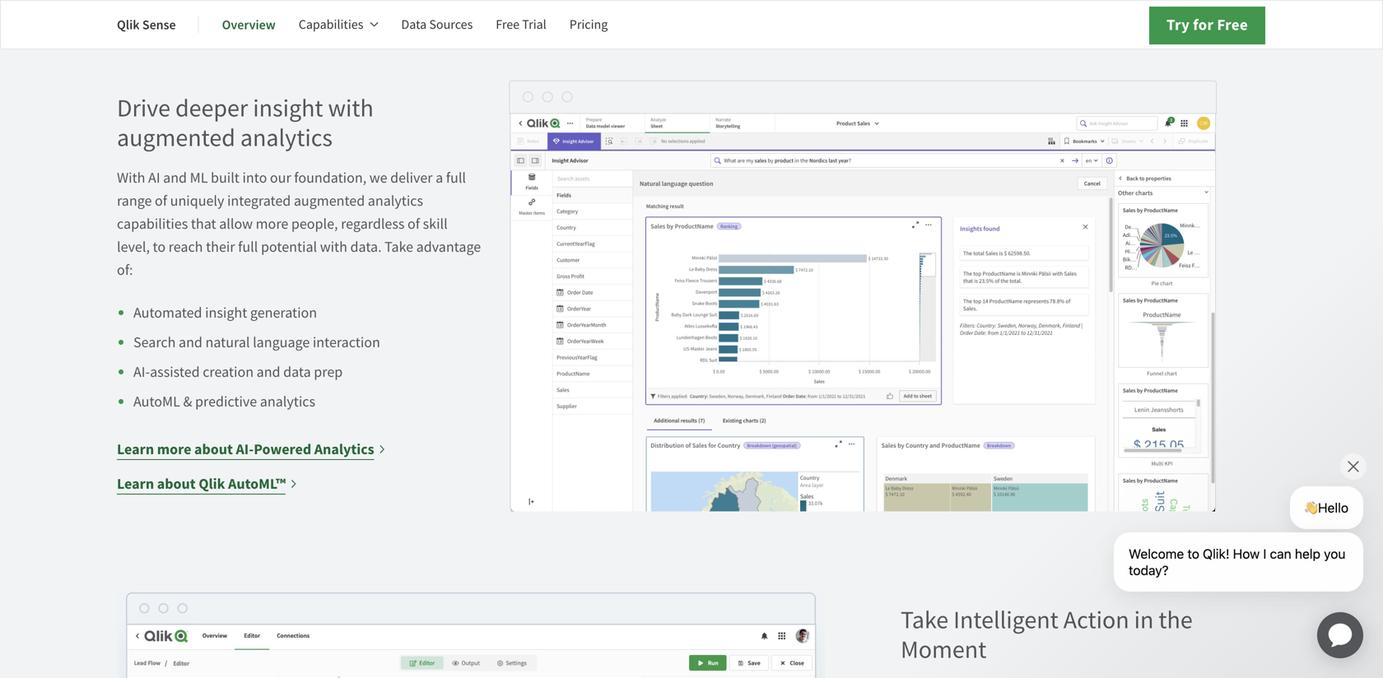 Task type: locate. For each thing, give the bounding box(es) containing it.
insight
[[253, 93, 323, 124], [205, 303, 247, 322]]

capabilities link
[[299, 5, 378, 44]]

augmented down foundation,
[[294, 191, 365, 210]]

0 vertical spatial analytics
[[240, 122, 333, 154]]

menu bar
[[117, 5, 631, 44]]

language
[[253, 333, 310, 352]]

augmented up ai
[[117, 122, 236, 154]]

with down "people," on the top left of page
[[320, 237, 348, 256]]

1 vertical spatial full
[[238, 237, 258, 256]]

action
[[1064, 605, 1130, 637]]

take inside take intelligent action in the moment
[[901, 605, 949, 637]]

learn for learn about qlik automl™
[[117, 474, 154, 494]]

1 vertical spatial with
[[320, 237, 348, 256]]

and
[[163, 168, 187, 187], [179, 333, 203, 352], [257, 363, 281, 382]]

skill
[[423, 214, 448, 233]]

with
[[328, 93, 374, 124], [320, 237, 348, 256]]

free right for
[[1218, 14, 1249, 35]]

0 vertical spatial and
[[163, 168, 187, 187]]

2 learn from the top
[[117, 474, 154, 494]]

level,
[[117, 237, 150, 256]]

0 vertical spatial ai-
[[133, 363, 150, 382]]

screenshot showing a qlik message workflow image
[[117, 593, 825, 679]]

1 horizontal spatial more
[[256, 214, 289, 233]]

take intelligent action in the moment
[[901, 605, 1193, 666]]

0 vertical spatial augmented
[[117, 122, 236, 154]]

1 horizontal spatial of
[[408, 214, 420, 233]]

0 horizontal spatial take
[[385, 237, 414, 256]]

ai- up automl™
[[236, 440, 254, 460]]

1 vertical spatial learn
[[117, 474, 154, 494]]

of
[[155, 191, 167, 210], [408, 214, 420, 233]]

learn more about ai-powered analytics link
[[117, 438, 387, 461]]

built
[[211, 168, 240, 187]]

powered
[[254, 440, 312, 460]]

0 horizontal spatial free
[[496, 16, 520, 33]]

and right ai
[[163, 168, 187, 187]]

augmented
[[117, 122, 236, 154], [294, 191, 365, 210]]

with up foundation,
[[328, 93, 374, 124]]

1 vertical spatial take
[[901, 605, 949, 637]]

0 vertical spatial insight
[[253, 93, 323, 124]]

1 vertical spatial qlik
[[199, 474, 225, 494]]

take inside "with ai and ml built into our foundation, we deliver a full range of uniquely integrated augmented analytics capabilities that allow more people, regardless of skill level, to reach their full potential with data. take advantage of:"
[[385, 237, 414, 256]]

free inside free trial link
[[496, 16, 520, 33]]

more down integrated
[[256, 214, 289, 233]]

deliver
[[391, 168, 433, 187]]

analytics down deliver
[[368, 191, 423, 210]]

drive
[[117, 93, 170, 124]]

1 horizontal spatial ai-
[[236, 440, 254, 460]]

1 vertical spatial more
[[157, 440, 191, 460]]

predictive
[[195, 392, 257, 411]]

learn
[[117, 440, 154, 460], [117, 474, 154, 494]]

with inside drive deeper insight with augmented analytics
[[328, 93, 374, 124]]

0 vertical spatial of
[[155, 191, 167, 210]]

ai-
[[133, 363, 150, 382], [236, 440, 254, 460]]

0 vertical spatial learn
[[117, 440, 154, 460]]

1 vertical spatial augmented
[[294, 191, 365, 210]]

take left intelligent
[[901, 605, 949, 637]]

to
[[153, 237, 166, 256]]

qlik
[[117, 16, 140, 33], [199, 474, 225, 494]]

of down ai
[[155, 191, 167, 210]]

capabilities
[[299, 16, 364, 33]]

overview link
[[222, 5, 276, 44]]

full
[[446, 168, 466, 187], [238, 237, 258, 256]]

free trial link
[[496, 5, 547, 44]]

0 horizontal spatial of
[[155, 191, 167, 210]]

try for free link
[[1150, 7, 1266, 44]]

qlik left automl™
[[199, 474, 225, 494]]

analytics
[[240, 122, 333, 154], [368, 191, 423, 210], [260, 392, 316, 411]]

drive deeper insight with augmented analytics
[[117, 93, 374, 154]]

take
[[385, 237, 414, 256], [901, 605, 949, 637]]

1 horizontal spatial free
[[1218, 14, 1249, 35]]

1 vertical spatial analytics
[[368, 191, 423, 210]]

1 vertical spatial insight
[[205, 303, 247, 322]]

more up learn about qlik automl™
[[157, 440, 191, 460]]

1 horizontal spatial full
[[446, 168, 466, 187]]

1 horizontal spatial insight
[[253, 93, 323, 124]]

1 vertical spatial of
[[408, 214, 420, 233]]

with
[[117, 168, 145, 187]]

free
[[1218, 14, 1249, 35], [496, 16, 520, 33]]

interaction
[[313, 333, 380, 352]]

a
[[436, 168, 443, 187]]

1 horizontal spatial qlik
[[199, 474, 225, 494]]

0 vertical spatial full
[[446, 168, 466, 187]]

1 horizontal spatial take
[[901, 605, 949, 637]]

0 horizontal spatial qlik
[[117, 16, 140, 33]]

1 learn from the top
[[117, 440, 154, 460]]

our
[[270, 168, 291, 187]]

and left data
[[257, 363, 281, 382]]

analytics up our in the left top of the page
[[240, 122, 333, 154]]

about
[[194, 440, 233, 460], [157, 474, 196, 494]]

free inside try for free link
[[1218, 14, 1249, 35]]

learn about qlik automl™
[[117, 474, 286, 494]]

analytics down data
[[260, 392, 316, 411]]

with ai and ml built into our foundation, we deliver a full range of uniquely integrated augmented analytics capabilities that allow more people, regardless of skill level, to reach their full potential with data. take advantage of:
[[117, 168, 481, 280]]

moment
[[901, 635, 987, 666]]

integrated
[[227, 191, 291, 210]]

and up assisted
[[179, 333, 203, 352]]

search and natural language interaction
[[133, 333, 380, 352]]

about down learn more about ai-powered analytics
[[157, 474, 196, 494]]

insight up "natural"
[[205, 303, 247, 322]]

free left trial
[[496, 16, 520, 33]]

application
[[1298, 593, 1384, 679]]

full right the a
[[446, 168, 466, 187]]

screenshot showing a qlik insight advisor dashboard image
[[509, 81, 1218, 534]]

1 vertical spatial and
[[179, 333, 203, 352]]

data.
[[351, 237, 382, 256]]

ai- down search
[[133, 363, 150, 382]]

prep
[[314, 363, 343, 382]]

ai-assisted creation and data prep
[[133, 363, 343, 382]]

1 horizontal spatial augmented
[[294, 191, 365, 210]]

more
[[256, 214, 289, 233], [157, 440, 191, 460]]

0 vertical spatial more
[[256, 214, 289, 233]]

2 vertical spatial analytics
[[260, 392, 316, 411]]

0 horizontal spatial augmented
[[117, 122, 236, 154]]

learn more about ai-powered analytics
[[117, 440, 374, 460]]

0 vertical spatial about
[[194, 440, 233, 460]]

analytics inside drive deeper insight with augmented analytics
[[240, 122, 333, 154]]

qlik left sense
[[117, 16, 140, 33]]

0 vertical spatial qlik
[[117, 16, 140, 33]]

full down the allow
[[238, 237, 258, 256]]

0 vertical spatial with
[[328, 93, 374, 124]]

with inside "with ai and ml built into our foundation, we deliver a full range of uniquely integrated augmented analytics capabilities that allow more people, regardless of skill level, to reach their full potential with data. take advantage of:"
[[320, 237, 348, 256]]

0 horizontal spatial full
[[238, 237, 258, 256]]

and inside "with ai and ml built into our foundation, we deliver a full range of uniquely integrated augmented analytics capabilities that allow more people, regardless of skill level, to reach their full potential with data. take advantage of:"
[[163, 168, 187, 187]]

qlik sense
[[117, 16, 176, 33]]

of left skill
[[408, 214, 420, 233]]

insight up our in the left top of the page
[[253, 93, 323, 124]]

for
[[1194, 14, 1214, 35]]

about up learn about qlik automl™ link
[[194, 440, 233, 460]]

take right data.
[[385, 237, 414, 256]]

the
[[1159, 605, 1193, 637]]

data sources link
[[402, 5, 473, 44]]

0 vertical spatial take
[[385, 237, 414, 256]]

natural
[[206, 333, 250, 352]]



Task type: vqa. For each thing, say whether or not it's contained in the screenshot.
AUTOMATED
yes



Task type: describe. For each thing, give the bounding box(es) containing it.
data
[[402, 16, 427, 33]]

search
[[133, 333, 176, 352]]

data
[[283, 363, 311, 382]]

qlik sense link
[[117, 5, 176, 44]]

&
[[183, 392, 192, 411]]

assisted
[[150, 363, 200, 382]]

into
[[243, 168, 267, 187]]

we
[[370, 168, 388, 187]]

menu bar containing qlik sense
[[117, 5, 631, 44]]

augmented inside drive deeper insight with augmented analytics
[[117, 122, 236, 154]]

of:
[[117, 261, 133, 280]]

intelligent
[[954, 605, 1059, 637]]

automl & predictive analytics
[[133, 392, 316, 411]]

overview
[[222, 16, 276, 33]]

1 vertical spatial about
[[157, 474, 196, 494]]

foundation,
[[294, 168, 367, 187]]

try
[[1167, 14, 1190, 35]]

sense
[[142, 16, 176, 33]]

0 horizontal spatial insight
[[205, 303, 247, 322]]

allow
[[219, 214, 253, 233]]

data sources
[[402, 16, 473, 33]]

pricing link
[[570, 5, 608, 44]]

learn for learn more about ai-powered analytics
[[117, 440, 154, 460]]

0 horizontal spatial more
[[157, 440, 191, 460]]

automl
[[133, 392, 180, 411]]

in
[[1135, 605, 1154, 637]]

capabilities
[[117, 214, 188, 233]]

trial
[[523, 16, 547, 33]]

potential
[[261, 237, 317, 256]]

ml
[[190, 168, 208, 187]]

free trial
[[496, 16, 547, 33]]

0 horizontal spatial ai-
[[133, 363, 150, 382]]

uniquely
[[170, 191, 224, 210]]

analytics inside "with ai and ml built into our foundation, we deliver a full range of uniquely integrated augmented analytics capabilities that allow more people, regardless of skill level, to reach their full potential with data. take advantage of:"
[[368, 191, 423, 210]]

automated insight generation
[[133, 303, 317, 322]]

learn about qlik automl™ link
[[117, 473, 298, 496]]

regardless
[[341, 214, 405, 233]]

people,
[[292, 214, 338, 233]]

ai
[[148, 168, 160, 187]]

2 vertical spatial and
[[257, 363, 281, 382]]

1 vertical spatial ai-
[[236, 440, 254, 460]]

reach
[[169, 237, 203, 256]]

augmented inside "with ai and ml built into our foundation, we deliver a full range of uniquely integrated augmented analytics capabilities that allow more people, regardless of skill level, to reach their full potential with data. take advantage of:"
[[294, 191, 365, 210]]

advantage
[[417, 237, 481, 256]]

pricing
[[570, 16, 608, 33]]

analytics
[[314, 440, 374, 460]]

that
[[191, 214, 216, 233]]

range
[[117, 191, 152, 210]]

automated
[[133, 303, 202, 322]]

their
[[206, 237, 235, 256]]

insight inside drive deeper insight with augmented analytics
[[253, 93, 323, 124]]

deeper
[[175, 93, 248, 124]]

more inside "with ai and ml built into our foundation, we deliver a full range of uniquely integrated augmented analytics capabilities that allow more people, regardless of skill level, to reach their full potential with data. take advantage of:"
[[256, 214, 289, 233]]

automl™
[[228, 474, 286, 494]]

creation
[[203, 363, 254, 382]]

generation
[[250, 303, 317, 322]]

try for free
[[1167, 14, 1249, 35]]

sources
[[430, 16, 473, 33]]



